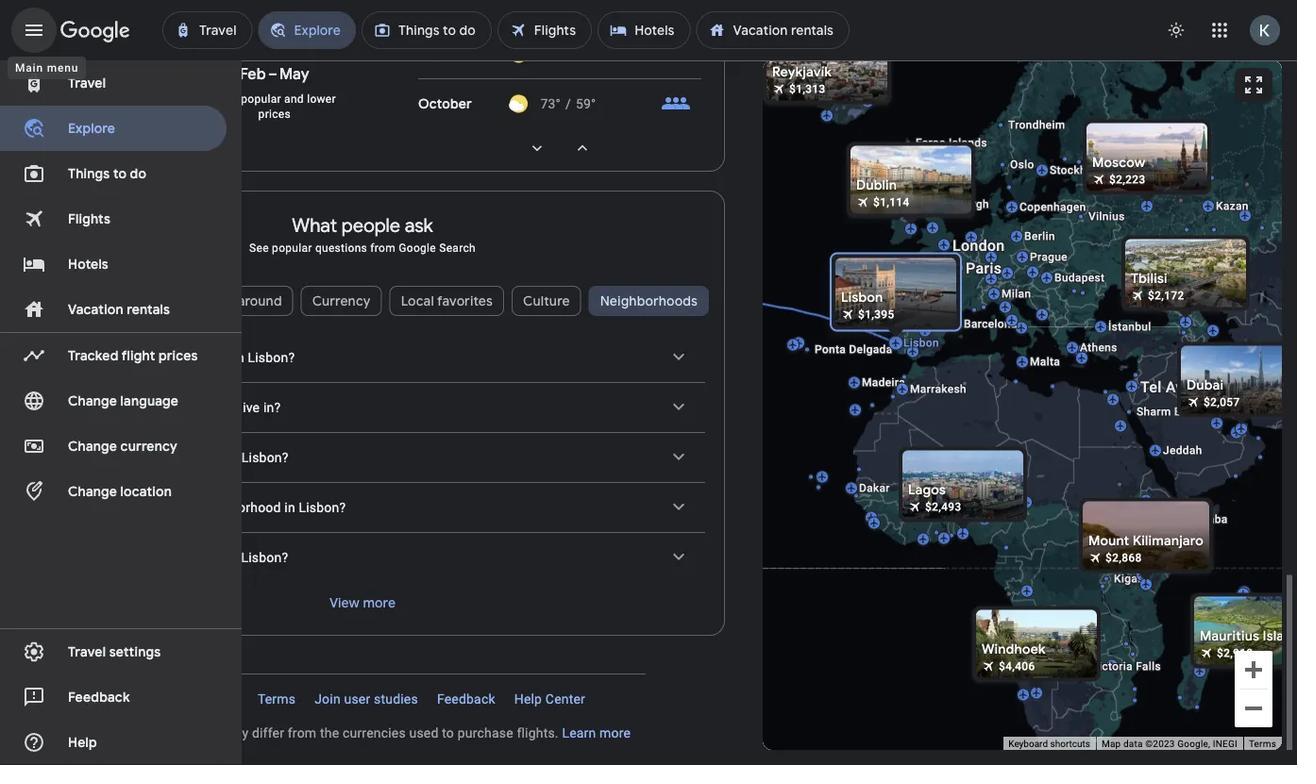 Task type: vqa. For each thing, say whether or not it's contained in the screenshot.
Feedback link
yes



Task type: describe. For each thing, give the bounding box(es) containing it.
sharm el-sheikh
[[1137, 405, 1224, 419]]

el-
[[1174, 405, 1188, 419]]

travel for travel
[[68, 75, 106, 92]]

kilimanjaro
[[1133, 533, 1204, 550]]

view larger map image
[[1242, 74, 1265, 96]]

what for what people ask see popular questions from google search
[[292, 213, 337, 237]]

1 horizontal spatial feedback link
[[428, 684, 505, 715]]

what is the most beautiful area in lisbon? button
[[20, 433, 705, 482]]

hotels link
[[0, 242, 227, 287]]

currency button
[[301, 279, 382, 324]]

costs
[[119, 293, 156, 310]]

80°
[[540, 46, 561, 61]]

loading results progress bar
[[0, 60, 1297, 64]]

popular for off-
[[241, 93, 281, 106]]

most for neighborhood
[[106, 500, 137, 515]]

travel settings
[[68, 644, 161, 661]]

dubai
[[1187, 377, 1224, 394]]

next month image
[[514, 126, 560, 171]]

culture button
[[512, 279, 581, 324]]

most for area
[[106, 450, 137, 465]]

sheikh
[[1188, 405, 1224, 419]]

$1,395
[[858, 308, 894, 321]]

$2,868
[[1105, 552, 1142, 565]]

vilnius
[[1088, 210, 1125, 223]]

displayed
[[94, 726, 153, 741]]

change language
[[68, 393, 179, 410]]

2223 US dollars text field
[[1109, 173, 1146, 186]]

prices inside peak season aug – oct, dec most popular and higher prices
[[76, 108, 108, 121]]

what is the most beautiful area in lisbon?
[[35, 450, 288, 465]]

0 horizontal spatial feedback link
[[0, 675, 227, 720]]

inegi
[[1213, 739, 1238, 750]]

neighborhoods
[[600, 293, 698, 310]]

busy image
[[661, 39, 691, 69]]

trondheim
[[1008, 118, 1065, 132]]

athens
[[1080, 341, 1117, 354]]

islands
[[949, 136, 987, 150]]

what for what is the most beautiful neighborhood in lisbon?
[[35, 500, 66, 515]]

what is the nicest neighborhood in lisbon?
[[35, 350, 295, 365]]

0 horizontal spatial from
[[288, 726, 317, 741]]

main
[[15, 61, 43, 75]]

change for change currency
[[68, 438, 117, 455]]

data
[[1123, 739, 1143, 750]]

flights link
[[0, 196, 227, 242]]

main menu
[[15, 61, 78, 75]]

2057 US dollars text field
[[1204, 396, 1240, 409]]

busy image
[[661, 89, 691, 119]]

in?
[[263, 400, 281, 415]]

neighborhoods tab panel
[[1, 333, 724, 635]]

currency
[[312, 293, 371, 310]]

menu
[[47, 61, 78, 75]]

tehran
[[1228, 356, 1265, 370]]

keyboard
[[1008, 739, 1048, 750]]

best
[[106, 400, 132, 415]]

mount kilimanjaro
[[1088, 533, 1204, 550]]

change language link
[[0, 379, 227, 424]]

2 currencies from the left
[[343, 726, 406, 741]]

addis ababa
[[1160, 513, 1228, 526]]

malta
[[1030, 355, 1060, 369]]

getting around
[[186, 293, 282, 310]]

shortcuts
[[1050, 739, 1090, 750]]

usd button
[[427, 728, 505, 758]]

purchase
[[458, 726, 513, 741]]

season for aug – oct,
[[87, 44, 130, 60]]

popular for what
[[272, 242, 312, 255]]

english
[[256, 734, 301, 751]]

$2,223
[[1109, 173, 1146, 186]]

2868 US dollars text field
[[1105, 552, 1142, 565]]

peak
[[53, 44, 83, 60]]

/ for october
[[565, 96, 571, 111]]

to inside things to do link
[[113, 165, 127, 182]]

what people ask see popular questions from google search
[[249, 213, 476, 255]]

what for what is the most beautiful area in lisbon?
[[35, 450, 66, 465]]

vacation rentals
[[68, 301, 170, 318]]

tel
[[1140, 379, 1162, 396]]

change appearance image
[[1154, 8, 1199, 53]]

nicest
[[106, 350, 143, 365]]

october
[[418, 95, 472, 112]]

1 horizontal spatial prices
[[158, 347, 198, 364]]

less
[[213, 93, 238, 106]]

marrakesh
[[910, 383, 967, 396]]

2919 US dollars text field
[[1217, 647, 1253, 660]]

terms for terms link to the right
[[1249, 739, 1276, 750]]

what is the most beautiful neighborhood in lisbon? button
[[20, 483, 705, 532]]

travel for travel settings
[[68, 644, 106, 661]]

4406 US dollars text field
[[999, 660, 1035, 674]]

view more
[[329, 595, 396, 612]]

aviv-
[[1166, 379, 1201, 396]]

73° / 59°
[[540, 96, 596, 111]]

partly cloudy image for october
[[509, 94, 528, 113]]

1114 US dollars text field
[[873, 196, 910, 209]]

change location
[[68, 483, 172, 500]]

flights
[[68, 211, 110, 228]]

tracked flight prices link
[[0, 333, 227, 379]]

change for change location
[[68, 483, 117, 500]]

budapest
[[1054, 271, 1105, 285]]

learn
[[562, 726, 596, 741]]

help for help
[[68, 734, 97, 751]]

what for what is the nicest neighborhood in lisbon?
[[35, 350, 66, 365]]

center
[[545, 692, 585, 707]]

flight
[[122, 347, 155, 364]]

is for what is the most beautiful area in lisbon?
[[70, 450, 80, 465]]

ababa
[[1194, 513, 1228, 526]]

beautiful for part
[[141, 550, 194, 565]]

tab list containing costs
[[0, 279, 724, 343]]

most
[[27, 93, 54, 106]]

view more button
[[308, 586, 417, 620]]

the for what is the best part of lisbon to live in?
[[84, 400, 103, 415]]

local favorites button
[[390, 279, 504, 324]]

learn more link
[[562, 726, 631, 741]]

change currency
[[68, 438, 177, 455]]

island
[[1263, 628, 1297, 645]]

dec
[[116, 65, 144, 84]]

keyboard shortcuts
[[1008, 739, 1090, 750]]

lisbon? for what is the most beautiful area in lisbon?
[[242, 450, 288, 465]]

ask
[[405, 213, 433, 237]]

1 horizontal spatial terms link
[[1249, 739, 1276, 750]]

faroe
[[916, 136, 946, 150]]

previous month image
[[560, 126, 605, 171]]

the for what is the most beautiful area in lisbon?
[[84, 450, 103, 465]]

explore link
[[0, 106, 227, 151]]

what for what is the most beautiful part of lisbon?
[[35, 550, 66, 565]]

in for area
[[227, 450, 238, 465]]

falls
[[1136, 660, 1161, 674]]

beautiful for area
[[141, 450, 194, 465]]

the for what is the most beautiful neighborhood in lisbon?
[[84, 500, 103, 515]]

dakar
[[859, 482, 890, 495]]

saint petersburg
[[1116, 158, 1205, 171]]

english (united states) button
[[220, 728, 412, 758]]

the for what is the nicest neighborhood in lisbon?
[[84, 350, 103, 365]]

culture
[[523, 293, 570, 310]]

mauritius island
[[1200, 628, 1297, 645]]



Task type: locate. For each thing, give the bounding box(es) containing it.
0 horizontal spatial part
[[136, 400, 160, 415]]

1 horizontal spatial of
[[225, 550, 238, 565]]

partly cloudy image
[[509, 44, 528, 63], [509, 94, 528, 113]]

2 horizontal spatial prices
[[258, 108, 291, 121]]

1 vertical spatial more
[[600, 726, 631, 741]]

part down "what is the most beautiful neighborhood in lisbon?"
[[197, 550, 222, 565]]

stockholm
[[1050, 164, 1106, 177]]

terms
[[258, 692, 296, 707], [1249, 739, 1276, 750]]

lisbon left live
[[180, 400, 220, 415]]

(united
[[304, 734, 350, 751]]

$1,114
[[873, 196, 910, 209]]

feedback up displayed
[[68, 689, 130, 706]]

what is the most beautiful part of lisbon?
[[35, 550, 288, 565]]

tracked flight prices
[[68, 347, 198, 364]]

most up change location
[[106, 450, 137, 465]]

lisbon? inside what is the most beautiful neighborhood in lisbon? dropdown button
[[299, 500, 346, 515]]

1 vertical spatial neighborhood
[[197, 500, 281, 515]]

jeddah
[[1163, 444, 1202, 457]]

partly cloudy image left 73°
[[509, 94, 528, 113]]

is inside what is the nicest neighborhood in lisbon? dropdown button
[[70, 350, 80, 365]]

is up change location link
[[70, 450, 80, 465]]

currencies left may
[[156, 726, 220, 741]]

0 horizontal spatial of
[[164, 400, 176, 415]]

terms link
[[248, 684, 305, 715], [1249, 739, 1276, 750]]

0 vertical spatial from
[[370, 242, 396, 255]]

season for feb – may
[[264, 44, 308, 60]]

the left location on the left of page
[[84, 500, 103, 515]]

off-season feb – may less popular and lower prices
[[213, 44, 336, 121]]

0 vertical spatial in
[[233, 350, 244, 365]]

may
[[223, 726, 249, 741]]

0 vertical spatial terms
[[258, 692, 296, 707]]

oslo
[[1010, 158, 1034, 171]]

1 horizontal spatial help
[[514, 692, 542, 707]]

things to do
[[68, 165, 146, 182]]

addis
[[1160, 513, 1191, 526]]

do
[[130, 165, 146, 182]]

beautiful up location on the left of page
[[141, 450, 194, 465]]

neighborhood
[[146, 350, 230, 365], [197, 500, 281, 515]]

help
[[514, 692, 542, 707], [68, 734, 97, 751]]

the down change location link
[[84, 550, 103, 565]]

from down people
[[370, 242, 396, 255]]

2 change from the top
[[68, 438, 117, 455]]

terms link right inegi
[[1249, 739, 1276, 750]]

73°
[[540, 96, 561, 111]]

/ right 80° in the top of the page
[[565, 46, 571, 61]]

lower
[[307, 93, 336, 106]]

2 vertical spatial lisbon
[[180, 400, 220, 415]]

1 season from the left
[[87, 44, 130, 60]]

flights.
[[517, 726, 559, 741]]

part right best
[[136, 400, 160, 415]]

1 currencies from the left
[[156, 726, 220, 741]]

1 vertical spatial terms
[[1249, 739, 1276, 750]]

0 vertical spatial change
[[68, 393, 117, 410]]

the for what is the most beautiful part of lisbon?
[[84, 550, 103, 565]]

change location link
[[0, 469, 227, 514]]

lisbon? inside what is the nicest neighborhood in lisbon? dropdown button
[[248, 350, 295, 365]]

beautiful inside what is the most beautiful neighborhood in lisbon? dropdown button
[[141, 500, 194, 515]]

what is the best part of lisbon to live in? button
[[20, 383, 705, 432]]

the down join
[[320, 726, 339, 741]]

lisbon? down in? on the bottom of the page
[[242, 450, 288, 465]]

is inside what is the best part of lisbon to live in? dropdown button
[[70, 400, 80, 415]]

59°
[[576, 96, 596, 111]]

2 travel from the top
[[68, 644, 106, 661]]

is down change location link
[[70, 550, 80, 565]]

differ
[[252, 726, 284, 741]]

change down tracked
[[68, 393, 117, 410]]

2 beautiful from the top
[[141, 500, 194, 515]]

©2023
[[1145, 739, 1175, 750]]

0 horizontal spatial terms
[[258, 692, 296, 707]]

neighborhood up 'language'
[[146, 350, 230, 365]]

map region
[[703, 0, 1297, 766]]

terms up differ
[[258, 692, 296, 707]]

change down best
[[68, 438, 117, 455]]

help center link
[[505, 684, 595, 715]]

0 horizontal spatial more
[[363, 595, 396, 612]]

change currency link
[[0, 424, 227, 469]]

help for help center
[[514, 692, 542, 707]]

1 vertical spatial lisbon
[[903, 337, 939, 350]]

terms right inegi
[[1249, 739, 1276, 750]]

costs button
[[108, 286, 167, 316]]

1 horizontal spatial terms
[[1249, 739, 1276, 750]]

terms for the left terms link
[[258, 692, 296, 707]]

region
[[1, 333, 724, 582]]

madeira
[[862, 376, 905, 389]]

0 vertical spatial neighborhood
[[146, 350, 230, 365]]

hotels
[[68, 256, 109, 273]]

1313 US dollars text field
[[789, 83, 826, 96]]

sharm
[[1137, 405, 1171, 419]]

the left nicest
[[84, 350, 103, 365]]

part inside what is the best part of lisbon to live in? dropdown button
[[136, 400, 160, 415]]

0 horizontal spatial lisbon
[[180, 400, 220, 415]]

beautiful inside what is the most beautiful area in lisbon? dropdown button
[[141, 450, 194, 465]]

help link
[[0, 720, 227, 766]]

beautiful down what is the most beautiful area in lisbon?
[[141, 500, 194, 515]]

what is the best part of lisbon to live in?
[[35, 400, 281, 415]]

season up feb – may
[[264, 44, 308, 60]]

feedback link up displayed
[[0, 675, 227, 720]]

1 horizontal spatial lisbon
[[841, 289, 883, 306]]

lisbon up marrakesh
[[903, 337, 939, 350]]

travel left settings
[[68, 644, 106, 661]]

in up live
[[233, 350, 244, 365]]

is left nicest
[[70, 350, 80, 365]]

2 and from the left
[[284, 93, 304, 106]]

$2,057
[[1204, 396, 1240, 409]]

2 vertical spatial beautiful
[[141, 550, 194, 565]]

lisbon up 1395 us dollars 'text field'
[[841, 289, 883, 306]]

1 horizontal spatial to
[[224, 400, 236, 415]]

lisbon? for what is the most beautiful neighborhood in lisbon?
[[299, 500, 346, 515]]

1 vertical spatial of
[[225, 550, 238, 565]]

season up dec
[[87, 44, 130, 60]]

ponta delgada
[[815, 343, 892, 356]]

season inside peak season aug – oct, dec most popular and higher prices
[[87, 44, 130, 60]]

of
[[164, 400, 176, 415], [225, 550, 238, 565]]

popular inside peak season aug – oct, dec most popular and higher prices
[[57, 93, 97, 106]]

63°
[[576, 46, 596, 61]]

more right view
[[363, 595, 396, 612]]

lisbon? down what is the most beautiful area in lisbon? dropdown button
[[299, 500, 346, 515]]

0 vertical spatial part
[[136, 400, 160, 415]]

region containing what is the nicest neighborhood in lisbon?
[[1, 333, 724, 582]]

is for what is the nicest neighborhood in lisbon?
[[70, 350, 80, 365]]

1 horizontal spatial feedback
[[437, 692, 495, 707]]

paris
[[966, 260, 1002, 278]]

2 vertical spatial to
[[442, 726, 454, 741]]

0 horizontal spatial and
[[101, 93, 120, 106]]

0 horizontal spatial prices
[[76, 108, 108, 121]]

3 beautiful from the top
[[141, 550, 194, 565]]

yafo
[[1201, 379, 1233, 396]]

1 vertical spatial in
[[227, 450, 238, 465]]

what left tracked
[[35, 350, 66, 365]]

popular inside off-season feb – may less popular and lower prices
[[241, 93, 281, 106]]

most inside dropdown button
[[106, 450, 137, 465]]

1 vertical spatial travel
[[68, 644, 106, 661]]

prices down travel link
[[76, 108, 108, 121]]

2 partly cloudy image from the top
[[509, 94, 528, 113]]

to inside what is the best part of lisbon to live in? dropdown button
[[224, 400, 236, 415]]

keyboard shortcuts button
[[1008, 738, 1090, 751]]

is for what is the most beautiful neighborhood in lisbon?
[[70, 500, 80, 515]]

of inside dropdown button
[[164, 400, 176, 415]]

0 horizontal spatial to
[[113, 165, 127, 182]]

0 vertical spatial /
[[565, 46, 571, 61]]

partly cloudy image for september
[[509, 44, 528, 63]]

$2,172
[[1148, 289, 1184, 303]]

lisbon inside dropdown button
[[180, 400, 220, 415]]

in for neighborhood
[[284, 500, 295, 515]]

tbilisi
[[1131, 270, 1167, 287]]

of inside dropdown button
[[225, 550, 238, 565]]

what down change location link
[[35, 550, 66, 565]]

most
[[106, 450, 137, 465], [106, 500, 137, 515], [106, 550, 137, 565]]

1 vertical spatial from
[[288, 726, 317, 741]]

to left live
[[224, 400, 236, 415]]

$1,313
[[789, 83, 826, 96]]

popular down feb – may
[[241, 93, 281, 106]]

victoria falls
[[1091, 660, 1161, 674]]

0 vertical spatial to
[[113, 165, 127, 182]]

berlin
[[1024, 230, 1055, 243]]

feedback up the purchase
[[437, 692, 495, 707]]

what up change location link
[[35, 450, 66, 465]]

3 change from the top
[[68, 483, 117, 500]]

0 vertical spatial partly cloudy image
[[509, 44, 528, 63]]

0 horizontal spatial season
[[87, 44, 130, 60]]

change down change currency link
[[68, 483, 117, 500]]

what left change location
[[35, 500, 66, 515]]

is inside what is the most beautiful neighborhood in lisbon? dropdown button
[[70, 500, 80, 515]]

in inside dropdown button
[[227, 450, 238, 465]]

barcelona
[[964, 318, 1017, 331]]

peak season aug – oct, dec most popular and higher prices
[[27, 44, 156, 121]]

feedback link
[[0, 675, 227, 720], [428, 684, 505, 715]]

questions
[[315, 242, 367, 255]]

change
[[68, 393, 117, 410], [68, 438, 117, 455], [68, 483, 117, 500]]

0 horizontal spatial currencies
[[156, 726, 220, 741]]

/ for september
[[565, 46, 571, 61]]

change for change language
[[68, 393, 117, 410]]

what inside what people ask see popular questions from google search
[[292, 213, 337, 237]]

beautiful down "what is the most beautiful neighborhood in lisbon?"
[[141, 550, 194, 565]]

2 vertical spatial change
[[68, 483, 117, 500]]

3 is from the top
[[70, 450, 80, 465]]

2 is from the top
[[70, 400, 80, 415]]

things
[[68, 165, 110, 182]]

lisbon
[[841, 289, 883, 306], [903, 337, 939, 350], [180, 400, 220, 415]]

1 horizontal spatial and
[[284, 93, 304, 106]]

1 vertical spatial terms link
[[1249, 739, 1276, 750]]

0 vertical spatial more
[[363, 595, 396, 612]]

1 vertical spatial help
[[68, 734, 97, 751]]

part inside what is the most beautiful part of lisbon? dropdown button
[[197, 550, 222, 565]]

lagos
[[908, 482, 946, 499]]

around
[[238, 293, 282, 310]]

travel link
[[0, 60, 227, 106]]

displayed currencies may differ from the currencies used to purchase flights. learn more
[[94, 726, 631, 741]]

0 vertical spatial beautiful
[[141, 450, 194, 465]]

used
[[409, 726, 439, 741]]

most down change currency
[[106, 500, 137, 515]]

what is the most beautiful part of lisbon? button
[[20, 533, 705, 582]]

0 vertical spatial help
[[514, 692, 542, 707]]

season inside off-season feb – may less popular and lower prices
[[264, 44, 308, 60]]

to left do
[[113, 165, 127, 182]]

of up currency
[[164, 400, 176, 415]]

0 vertical spatial of
[[164, 400, 176, 415]]

is down change currency link
[[70, 500, 80, 515]]

1 horizontal spatial currencies
[[343, 726, 406, 741]]

2 / from the top
[[565, 96, 571, 111]]

to
[[113, 165, 127, 182], [224, 400, 236, 415], [442, 726, 454, 741]]

and left lower
[[284, 93, 304, 106]]

0 vertical spatial most
[[106, 450, 137, 465]]

and inside peak season aug – oct, dec most popular and higher prices
[[101, 93, 120, 106]]

1 vertical spatial /
[[565, 96, 571, 111]]

delgada
[[849, 343, 892, 356]]

what left best
[[35, 400, 66, 415]]

is inside what is the most beautiful area in lisbon? dropdown button
[[70, 450, 80, 465]]

1 vertical spatial part
[[197, 550, 222, 565]]

feedback
[[68, 689, 130, 706], [437, 692, 495, 707]]

4 is from the top
[[70, 500, 80, 515]]

google,
[[1177, 739, 1210, 750]]

0 horizontal spatial feedback
[[68, 689, 130, 706]]

2 most from the top
[[106, 500, 137, 515]]

the left best
[[84, 400, 103, 415]]

is for what is the best part of lisbon to live in?
[[70, 400, 80, 415]]

2 horizontal spatial to
[[442, 726, 454, 741]]

1 travel from the top
[[68, 75, 106, 92]]

1 beautiful from the top
[[141, 450, 194, 465]]

currencies down join user studies link
[[343, 726, 406, 741]]

neighborhood down area
[[197, 500, 281, 515]]

popular right see
[[272, 242, 312, 255]]

tab list
[[0, 279, 724, 343]]

1 vertical spatial partly cloudy image
[[509, 94, 528, 113]]

1 vertical spatial most
[[106, 500, 137, 515]]

prices down feb – may
[[258, 108, 291, 121]]

lisbon? inside what is the most beautiful part of lisbon? dropdown button
[[241, 550, 288, 565]]

$2,919
[[1217, 647, 1253, 660]]

to right used
[[442, 726, 454, 741]]

lisbon? up in? on the bottom of the page
[[248, 350, 295, 365]]

1 is from the top
[[70, 350, 80, 365]]

0 vertical spatial terms link
[[248, 684, 305, 715]]

in
[[233, 350, 244, 365], [227, 450, 238, 465], [284, 500, 295, 515]]

faroe islands
[[916, 136, 987, 150]]

in down what is the most beautiful area in lisbon? dropdown button
[[284, 500, 295, 515]]

is left best
[[70, 400, 80, 415]]

is inside what is the most beautiful part of lisbon? dropdown button
[[70, 550, 80, 565]]

of down "what is the most beautiful neighborhood in lisbon?"
[[225, 550, 238, 565]]

currency
[[120, 438, 177, 455]]

1395 US dollars text field
[[858, 308, 894, 321]]

0 horizontal spatial terms link
[[248, 684, 305, 715]]

beautiful inside what is the most beautiful part of lisbon? dropdown button
[[141, 550, 194, 565]]

from inside what people ask see popular questions from google search
[[370, 242, 396, 255]]

0 vertical spatial lisbon
[[841, 289, 883, 306]]

more right learn
[[600, 726, 631, 741]]

see
[[249, 242, 269, 255]]

prices inside off-season feb – may less popular and lower prices
[[258, 108, 291, 121]]

vacation
[[68, 301, 123, 318]]

1 vertical spatial change
[[68, 438, 117, 455]]

0 horizontal spatial help
[[68, 734, 97, 751]]

most for part
[[106, 550, 137, 565]]

lisbon? inside what is the most beautiful area in lisbon? dropdown button
[[242, 450, 288, 465]]

explore
[[68, 120, 115, 137]]

from right differ
[[288, 726, 317, 741]]

beautiful for neighborhood
[[141, 500, 194, 515]]

3 most from the top
[[106, 550, 137, 565]]

more inside dropdown button
[[363, 595, 396, 612]]

2 horizontal spatial lisbon
[[903, 337, 939, 350]]

and left higher
[[101, 93, 120, 106]]

is for what is the most beautiful part of lisbon?
[[70, 550, 80, 565]]

main menu image
[[23, 19, 45, 42]]

feedback link up the purchase
[[428, 684, 505, 715]]

states)
[[353, 734, 397, 751]]

1 horizontal spatial season
[[264, 44, 308, 60]]

in right area
[[227, 450, 238, 465]]

/ right 73°
[[565, 96, 571, 111]]

1 and from the left
[[101, 93, 120, 106]]

popular down aug – oct,
[[57, 93, 97, 106]]

5 is from the top
[[70, 550, 80, 565]]

1 horizontal spatial part
[[197, 550, 222, 565]]

1 partly cloudy image from the top
[[509, 44, 528, 63]]

1 vertical spatial to
[[224, 400, 236, 415]]

language
[[120, 393, 179, 410]]

what for what is the best part of lisbon to live in?
[[35, 400, 66, 415]]

local
[[401, 293, 434, 310]]

2 season from the left
[[264, 44, 308, 60]]

the up change location link
[[84, 450, 103, 465]]

higher
[[123, 93, 156, 106]]

travel
[[68, 75, 106, 92], [68, 644, 106, 661]]

tel aviv-yafo
[[1140, 379, 1233, 396]]

popular inside what people ask see popular questions from google search
[[272, 242, 312, 255]]

is
[[70, 350, 80, 365], [70, 400, 80, 415], [70, 450, 80, 465], [70, 500, 80, 515], [70, 550, 80, 565]]

1 most from the top
[[106, 450, 137, 465]]

2493 US dollars text field
[[925, 501, 962, 514]]

user
[[344, 692, 370, 707]]

terms link up differ
[[248, 684, 305, 715]]

partly cloudy image left 80° in the top of the page
[[509, 44, 528, 63]]

1 horizontal spatial more
[[600, 726, 631, 741]]

join user studies link
[[305, 684, 428, 715]]

2 vertical spatial most
[[106, 550, 137, 565]]

what up questions
[[292, 213, 337, 237]]

1 / from the top
[[565, 46, 571, 61]]

and inside off-season feb – may less popular and lower prices
[[284, 93, 304, 106]]

2 vertical spatial in
[[284, 500, 295, 515]]

lisbon? down "what is the most beautiful neighborhood in lisbon?"
[[241, 550, 288, 565]]

most down change location
[[106, 550, 137, 565]]

0 vertical spatial travel
[[68, 75, 106, 92]]

2172 US dollars text field
[[1148, 289, 1184, 303]]

travel down peak
[[68, 75, 106, 92]]

1 change from the top
[[68, 393, 117, 410]]

1 vertical spatial beautiful
[[141, 500, 194, 515]]

lisbon? for what is the most beautiful part of lisbon?
[[241, 550, 288, 565]]

prices right flight
[[158, 347, 198, 364]]

1 horizontal spatial from
[[370, 242, 396, 255]]

petersburg
[[1146, 158, 1205, 171]]



